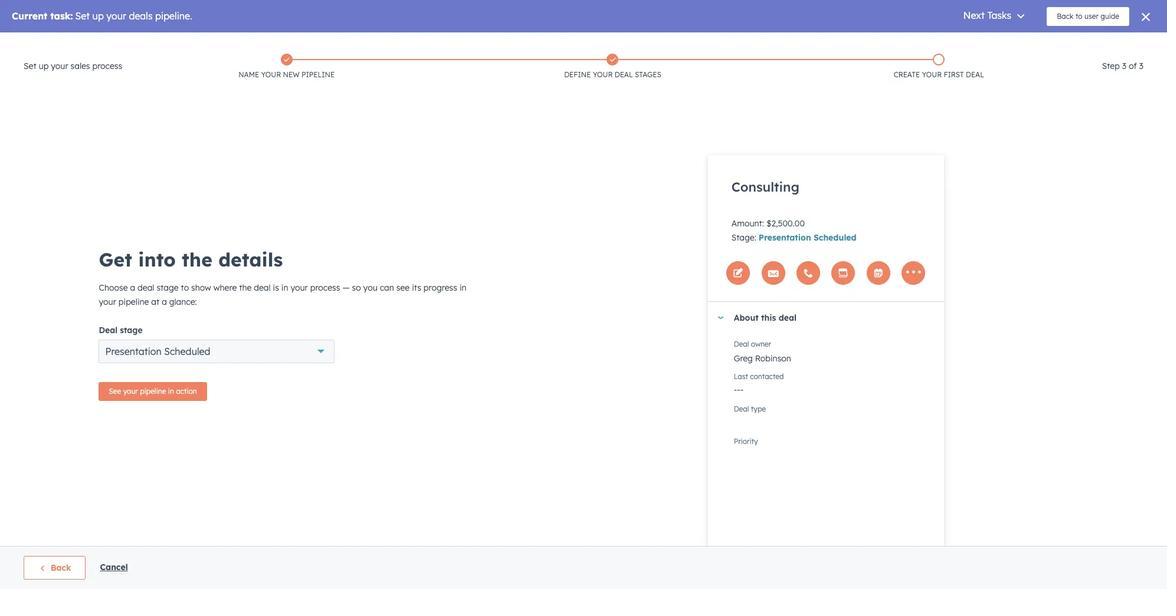 Task type: describe. For each thing, give the bounding box(es) containing it.
1 horizontal spatial in
[[282, 283, 288, 293]]

its
[[412, 283, 422, 293]]

at
[[151, 297, 160, 308]]

music
[[1114, 37, 1135, 47]]

search image
[[1143, 63, 1151, 71]]

2 3 from the left
[[1140, 61, 1144, 71]]

pipeline inside see your pipeline in action button
[[140, 387, 166, 396]]

settings link
[[1054, 36, 1069, 48]]

deal for deal stage
[[99, 325, 118, 336]]

upgrade
[[948, 38, 980, 48]]

calling icon button
[[982, 34, 1002, 50]]

1 vertical spatial a
[[162, 297, 167, 308]]

2 horizontal spatial in
[[460, 283, 467, 293]]

marketplaces image
[[1012, 38, 1023, 48]]

scheduled inside amount: $2,500.00 stage: presentation scheduled
[[814, 233, 857, 243]]

marketplaces button
[[1005, 32, 1030, 51]]

deal type
[[734, 405, 766, 414]]

can
[[380, 283, 394, 293]]

0 vertical spatial a
[[130, 283, 135, 293]]

back
[[51, 563, 71, 574]]

list inside get into the details dialog
[[124, 51, 1103, 82]]

contacted
[[751, 372, 784, 381]]

0 horizontal spatial the
[[182, 248, 212, 272]]

your right "up"
[[51, 61, 68, 71]]

first
[[944, 70, 965, 79]]

deal for define your deal stages
[[615, 70, 633, 79]]

define your deal stages
[[565, 70, 662, 79]]

—
[[343, 283, 350, 293]]

your down choose
[[99, 297, 116, 308]]

see your pipeline in action button
[[99, 383, 207, 401]]

deal for deal owner greg robinson
[[734, 340, 750, 349]]

deal for choose a deal stage to show where the deal is in your process —  so you can see its progress in your pipeline at a glance:
[[138, 283, 154, 293]]

presentation inside popup button
[[105, 346, 162, 358]]

greg robinson image
[[1101, 37, 1112, 47]]

cancel button
[[100, 562, 128, 573]]

process inside choose a deal stage to show where the deal is in your process —  so you can see its progress in your pipeline at a glance:
[[310, 283, 340, 293]]

the inside choose a deal stage to show where the deal is in your process —  so you can see its progress in your pipeline at a glance:
[[239, 283, 252, 293]]

where
[[214, 283, 237, 293]]

last contacted
[[734, 372, 784, 381]]

caret image
[[718, 317, 725, 320]]

details
[[219, 248, 283, 272]]

hubspot link
[[14, 35, 44, 49]]

notifications button
[[1072, 32, 1092, 51]]

define
[[565, 70, 591, 79]]

about this deal
[[734, 313, 797, 323]]

greg robinson button
[[734, 347, 933, 367]]

hubspot image
[[21, 35, 35, 49]]

upgrade image
[[935, 37, 946, 48]]

this
[[762, 313, 777, 323]]

up
[[39, 61, 49, 71]]

calling icon image
[[987, 37, 998, 48]]

2 list item
[[776, 51, 1103, 82]]

create your first deal
[[894, 70, 985, 79]]

set up your sales process
[[24, 61, 122, 71]]

consulting
[[732, 179, 800, 195]]

set
[[24, 61, 36, 71]]

back button
[[24, 557, 86, 580]]

choose
[[99, 283, 128, 293]]

priority
[[734, 437, 758, 446]]

1 3 from the left
[[1123, 61, 1127, 71]]

owner
[[752, 340, 772, 349]]

stage:
[[732, 233, 757, 243]]

0 completed list item
[[124, 51, 450, 82]]

glance:
[[169, 297, 197, 308]]

amount: $2,500.00 stage: presentation scheduled
[[732, 218, 857, 243]]

1 completed list item
[[450, 51, 776, 82]]

see
[[109, 387, 121, 396]]



Task type: vqa. For each thing, say whether or not it's contained in the screenshot.
1 completed list item
yes



Task type: locate. For each thing, give the bounding box(es) containing it.
deal for deal type
[[734, 405, 750, 414]]

a
[[130, 283, 135, 293], [162, 297, 167, 308]]

3
[[1123, 61, 1127, 71], [1140, 61, 1144, 71]]

deal stage
[[99, 325, 143, 336]]

create
[[894, 70, 921, 79]]

1 vertical spatial pipeline
[[119, 297, 149, 308]]

search button
[[1137, 57, 1157, 77]]

deal left the is
[[254, 283, 271, 293]]

process right sales
[[92, 61, 122, 71]]

stage up 'presentation scheduled'
[[120, 325, 143, 336]]

see your pipeline in action
[[109, 387, 197, 396]]

your inside 2 list item
[[922, 70, 942, 79]]

deal left type
[[734, 405, 750, 414]]

see
[[397, 283, 410, 293]]

deal
[[99, 325, 118, 336], [734, 340, 750, 349], [734, 405, 750, 414]]

1 horizontal spatial presentation
[[759, 233, 812, 243]]

1 vertical spatial process
[[310, 283, 340, 293]]

pipeline
[[302, 70, 335, 79], [119, 297, 149, 308], [140, 387, 166, 396]]

1 vertical spatial stage
[[120, 325, 143, 336]]

1 horizontal spatial 3
[[1140, 61, 1144, 71]]

cancel
[[100, 562, 128, 573]]

progress
[[424, 283, 458, 293]]

0 horizontal spatial a
[[130, 283, 135, 293]]

1 vertical spatial presentation
[[105, 346, 162, 358]]

Last contacted text field
[[734, 380, 933, 398]]

your inside 0 completed list item
[[261, 70, 281, 79]]

type
[[752, 405, 766, 414]]

presentation
[[759, 233, 812, 243], [105, 346, 162, 358]]

last
[[734, 372, 749, 381]]

a right choose
[[130, 283, 135, 293]]

amount:
[[732, 218, 765, 229]]

0 vertical spatial deal
[[99, 325, 118, 336]]

presentation scheduled
[[105, 346, 210, 358]]

get into the details dialog
[[0, 32, 1168, 590]]

Deal type text field
[[734, 412, 933, 431]]

choose a deal stage to show where the deal is in your process —  so you can see its progress in your pipeline at a glance:
[[99, 283, 467, 308]]

your left the first
[[922, 70, 942, 79]]

name your new pipeline
[[239, 70, 335, 79]]

your left new
[[261, 70, 281, 79]]

deal up greg on the right of the page
[[734, 340, 750, 349]]

the up show
[[182, 248, 212, 272]]

in right progress
[[460, 283, 467, 293]]

action
[[176, 387, 197, 396]]

0 vertical spatial the
[[182, 248, 212, 272]]

your
[[51, 61, 68, 71], [261, 70, 281, 79], [593, 70, 613, 79], [922, 70, 942, 79], [291, 283, 308, 293], [99, 297, 116, 308], [123, 387, 138, 396]]

3 right the of at the top of the page
[[1140, 61, 1144, 71]]

scheduled inside popup button
[[164, 346, 210, 358]]

your inside 1 completed list item
[[593, 70, 613, 79]]

deal inside about this deal "dropdown button"
[[779, 313, 797, 323]]

menu containing music
[[934, 32, 1154, 51]]

stage inside choose a deal stage to show where the deal is in your process —  so you can see its progress in your pipeline at a glance:
[[157, 283, 179, 293]]

deal for about this deal
[[779, 313, 797, 323]]

1 horizontal spatial scheduled
[[814, 233, 857, 243]]

presentation scheduled button
[[99, 340, 335, 364]]

about this deal button
[[708, 302, 933, 334]]

greg
[[734, 354, 753, 364]]

music button
[[1094, 32, 1152, 51]]

get into the details
[[99, 248, 283, 272]]

is
[[273, 283, 279, 293]]

get
[[99, 248, 132, 272]]

0 horizontal spatial process
[[92, 61, 122, 71]]

1 horizontal spatial stage
[[157, 283, 179, 293]]

so
[[352, 283, 361, 293]]

2 vertical spatial deal
[[734, 405, 750, 414]]

help image
[[1037, 38, 1047, 48]]

sales
[[71, 61, 90, 71]]

process
[[92, 61, 122, 71], [310, 283, 340, 293]]

into
[[138, 248, 176, 272]]

stage
[[157, 283, 179, 293], [120, 325, 143, 336]]

0 horizontal spatial scheduled
[[164, 346, 210, 358]]

deal right this
[[779, 313, 797, 323]]

presentation inside amount: $2,500.00 stage: presentation scheduled
[[759, 233, 812, 243]]

scheduled
[[814, 233, 857, 243], [164, 346, 210, 358]]

you
[[363, 283, 378, 293]]

0 horizontal spatial presentation
[[105, 346, 162, 358]]

to
[[181, 283, 189, 293]]

in inside button
[[168, 387, 174, 396]]

in left "action"
[[168, 387, 174, 396]]

show
[[191, 283, 211, 293]]

name
[[239, 70, 259, 79]]

presentation down $2,500.00
[[759, 233, 812, 243]]

step 3 of 3
[[1103, 61, 1144, 71]]

0 horizontal spatial stage
[[120, 325, 143, 336]]

0 vertical spatial scheduled
[[814, 233, 857, 243]]

0 vertical spatial process
[[92, 61, 122, 71]]

presentation down deal stage
[[105, 346, 162, 358]]

pipeline right new
[[302, 70, 335, 79]]

0 vertical spatial pipeline
[[302, 70, 335, 79]]

deal down choose
[[99, 325, 118, 336]]

deal up "at" on the left bottom of page
[[138, 283, 154, 293]]

pipeline inside 0 completed list item
[[302, 70, 335, 79]]

0 horizontal spatial in
[[168, 387, 174, 396]]

a right "at" on the left bottom of page
[[162, 297, 167, 308]]

the
[[182, 248, 212, 272], [239, 283, 252, 293]]

in
[[282, 283, 288, 293], [460, 283, 467, 293], [168, 387, 174, 396]]

pipeline left "at" on the left bottom of page
[[119, 297, 149, 308]]

deal right the first
[[966, 70, 985, 79]]

your right define
[[593, 70, 613, 79]]

stage left to
[[157, 283, 179, 293]]

menu
[[934, 32, 1154, 51]]

your right see at the bottom
[[123, 387, 138, 396]]

0 horizontal spatial 3
[[1123, 61, 1127, 71]]

0 vertical spatial stage
[[157, 283, 179, 293]]

2 vertical spatial pipeline
[[140, 387, 166, 396]]

your right the is
[[291, 283, 308, 293]]

deal left stages
[[615, 70, 633, 79]]

1 horizontal spatial the
[[239, 283, 252, 293]]

step
[[1103, 61, 1121, 71]]

your inside button
[[123, 387, 138, 396]]

deal inside 1 completed list item
[[615, 70, 633, 79]]

deal inside 2 list item
[[966, 70, 985, 79]]

stages
[[635, 70, 662, 79]]

deal
[[615, 70, 633, 79], [966, 70, 985, 79], [138, 283, 154, 293], [254, 283, 271, 293], [779, 313, 797, 323]]

of
[[1130, 61, 1138, 71]]

pipeline left "action"
[[140, 387, 166, 396]]

process left —
[[310, 283, 340, 293]]

1 vertical spatial the
[[239, 283, 252, 293]]

Priority text field
[[734, 444, 933, 463]]

list
[[124, 51, 1103, 82]]

3 left the of at the top of the page
[[1123, 61, 1127, 71]]

deal owner greg robinson
[[734, 340, 792, 364]]

$2,500.00
[[767, 218, 805, 229]]

help button
[[1032, 32, 1052, 51]]

about
[[734, 313, 759, 323]]

1 vertical spatial deal
[[734, 340, 750, 349]]

1 vertical spatial scheduled
[[164, 346, 210, 358]]

1 horizontal spatial a
[[162, 297, 167, 308]]

in right the is
[[282, 283, 288, 293]]

pipeline inside choose a deal stage to show where the deal is in your process —  so you can see its progress in your pipeline at a glance:
[[119, 297, 149, 308]]

notifications image
[[1076, 38, 1087, 48]]

1 horizontal spatial process
[[310, 283, 340, 293]]

list containing name your new pipeline
[[124, 51, 1103, 82]]

new
[[283, 70, 300, 79]]

Search HubSpot search field
[[1002, 57, 1147, 77]]

robinson
[[756, 354, 792, 364]]

0 vertical spatial presentation
[[759, 233, 812, 243]]

settings image
[[1056, 37, 1067, 48]]

deal inside deal owner greg robinson
[[734, 340, 750, 349]]

the right where
[[239, 283, 252, 293]]



